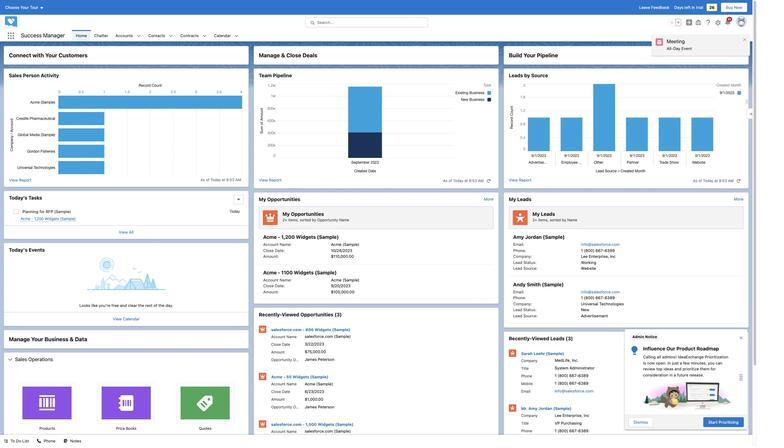 Task type: locate. For each thing, give the bounding box(es) containing it.
recently-viewed leads (3)
[[509, 336, 573, 342]]

0 horizontal spatial viewed
[[282, 312, 299, 318]]

view for build your pipeline
[[509, 178, 518, 183]]

lead source: up recently-viewed leads (3)
[[513, 314, 538, 319]]

review
[[643, 367, 655, 372]]

date down 50
[[282, 390, 290, 395]]

3 lead from the top
[[513, 308, 522, 313]]

calendar list item
[[210, 30, 242, 41]]

for inside influence our product roadmap calling all admins! ideaexchange prioritization is now open. in just a few minutes, you can review top ideas and prioritize them for consideration in a future release.
[[711, 367, 716, 372]]

11
[[728, 18, 731, 21]]

sales left person
[[9, 73, 22, 78]]

lee for company:
[[581, 254, 588, 259]]

name for salesforce.com - 600 widgets (sample)
[[287, 335, 297, 340]]

company down sarah
[[521, 359, 538, 363]]

opportunity inside my opportunities 2+ items, sorted by opportunity name
[[317, 218, 338, 223]]

2 horizontal spatial as
[[693, 179, 697, 183]]

1 amount from the top
[[271, 350, 285, 355]]

close date: for 1100
[[263, 284, 285, 289]]

am for manage
[[478, 179, 484, 183]]

date: down 1100
[[275, 284, 285, 289]]

lee up vp
[[555, 414, 561, 418]]

phone: down andy
[[513, 296, 526, 301]]

0 vertical spatial email:
[[513, 242, 524, 247]]

info@salesforce.com down system administrator
[[555, 389, 593, 394]]

0 horizontal spatial calendar
[[123, 317, 140, 322]]

0 vertical spatial account name:
[[263, 242, 292, 247]]

enterprise, up purchasing
[[562, 414, 583, 418]]

account for acme - 1100 widgets (sample)
[[263, 278, 279, 283]]

view report up my leads
[[509, 178, 531, 183]]

1 vertical spatial manage
[[9, 336, 30, 343]]

inc for company
[[584, 414, 589, 418]]

company: down andy
[[513, 302, 532, 307]]

recently- for manage
[[259, 312, 282, 318]]

0 vertical spatial name:
[[280, 242, 292, 247]]

account for salesforce.com - 1,000 widgets (sample)
[[271, 430, 285, 434]]

sorted for pipeline
[[550, 218, 561, 223]]

1 horizontal spatial 9:​53
[[469, 179, 477, 183]]

james down $75,000.00
[[305, 357, 317, 362]]

event
[[681, 46, 692, 51]]

mobile
[[521, 382, 533, 386]]

2 lead status: from the top
[[513, 308, 536, 313]]

1 horizontal spatial as of today at 9:​53 am
[[443, 179, 484, 183]]

universal
[[581, 302, 598, 307]]

1 report from the left
[[19, 178, 31, 183]]

lee enterprise, inc up purchasing
[[555, 414, 589, 418]]

0 horizontal spatial the
[[138, 303, 144, 308]]

1 phone: from the top
[[513, 248, 526, 253]]

trial
[[696, 5, 703, 10]]

for down 'you'
[[711, 367, 716, 372]]

9/20/2023
[[331, 284, 351, 289]]

1 vertical spatial status:
[[523, 308, 536, 313]]

peterson down $75,000.00
[[318, 357, 334, 362]]

opportunity owner james peterson
[[271, 357, 334, 363], [271, 405, 334, 410]]

0 horizontal spatial in
[[669, 373, 673, 378]]

0 vertical spatial inc
[[610, 254, 616, 259]]

2 sorted from the left
[[550, 218, 561, 223]]

1 salesforce.com (sample) from the top
[[305, 334, 351, 339]]

email: down andy
[[513, 290, 524, 295]]

as for manage & close deals
[[443, 179, 447, 183]]

in right left
[[692, 5, 695, 10]]

opportunity for 600
[[271, 358, 292, 363]]

$105,000.00
[[331, 290, 354, 295]]

my leads
[[509, 197, 531, 202]]

info@salesforce.com for andy smith (sample)
[[581, 290, 620, 295]]

phone: for andy
[[513, 296, 526, 301]]

0 horizontal spatial text default image
[[169, 34, 173, 38]]

phone up mobile
[[521, 374, 532, 379]]

by up acme - 1,200 widgets (sample)
[[312, 218, 316, 223]]

salesforce.com (sample) down 'salesforce.com - 1,000 widgets (sample)'
[[305, 429, 351, 434]]

account name
[[271, 335, 297, 340], [271, 382, 297, 387], [271, 430, 297, 434]]

1 vertical spatial amy
[[528, 407, 537, 412]]

smith
[[527, 282, 541, 288]]

jordan
[[525, 235, 542, 240], [538, 407, 552, 412]]

meeting alert
[[667, 38, 746, 45]]

by
[[524, 73, 530, 78], [312, 218, 316, 223], [562, 218, 566, 223]]

your for manage your business & data
[[31, 336, 43, 343]]

1 peterson from the top
[[318, 357, 334, 362]]

acme - 1100 widgets (sample)
[[263, 270, 337, 276]]

1 email: from the top
[[513, 242, 524, 247]]

1 horizontal spatial recently-
[[509, 336, 532, 342]]

6389
[[605, 248, 615, 253], [605, 296, 615, 301], [578, 374, 588, 379], [578, 381, 588, 386], [578, 429, 588, 434]]

1 vertical spatial amount
[[271, 398, 285, 402]]

opportunity owner james peterson for $75,000.00
[[271, 357, 334, 363]]

0 vertical spatial title
[[521, 367, 529, 371]]

the
[[138, 303, 144, 308], [158, 303, 164, 308]]

company for mr.
[[521, 414, 538, 419]]

1 company: from the top
[[513, 254, 532, 259]]

enterprise, for company:
[[589, 254, 609, 259]]

- for acme - 50 widgets (sample)
[[283, 375, 285, 380]]

1 horizontal spatial more link
[[734, 197, 743, 202]]

owner for $1,000.00
[[293, 405, 304, 410]]

opportunity owner james peterson down $75,000.00
[[271, 357, 334, 363]]

0 horizontal spatial inc
[[584, 414, 589, 418]]

sorted up acme - 1,200 widgets (sample)
[[300, 218, 311, 223]]

1 horizontal spatial 1,200
[[281, 235, 295, 240]]

manage
[[259, 52, 280, 59], [9, 336, 30, 343]]

sorted for close
[[300, 218, 311, 223]]

group
[[668, 19, 681, 26]]

view report up my opportunities
[[259, 178, 281, 183]]

0 horizontal spatial for
[[39, 209, 45, 214]]

acme - 1,200 widgets (sample) link
[[21, 217, 76, 222]]

my for my opportunities 2+ items, sorted by opportunity name
[[283, 212, 290, 217]]

list
[[22, 439, 29, 444]]

2 email: from the top
[[513, 290, 524, 295]]

1 lead from the top
[[513, 260, 522, 265]]

0 horizontal spatial 2+
[[283, 218, 287, 223]]

medlife, inc.
[[555, 358, 579, 363]]

leave
[[639, 5, 650, 10]]

1 horizontal spatial inc
[[610, 254, 616, 259]]

looks like you're free and clear the rest of the day.
[[79, 303, 173, 308]]

and
[[120, 303, 127, 308], [674, 367, 681, 372]]

peterson down $1,000.00
[[318, 405, 334, 410]]

lead for advertisement
[[513, 314, 522, 319]]

days
[[674, 5, 683, 10]]

lee enterprise, inc
[[581, 254, 616, 259], [555, 414, 589, 418]]

widgets for acme - 1,200 widgets (sample)
[[296, 235, 316, 240]]

owner up 'salesforce.com - 1,000 widgets (sample)'
[[293, 405, 304, 410]]

1 horizontal spatial manage
[[259, 52, 280, 59]]

owner for $75,000.00
[[293, 358, 304, 363]]

viewed up loehr
[[532, 336, 549, 342]]

2 james from the top
[[305, 405, 317, 410]]

4 lead from the top
[[513, 314, 522, 319]]

info@salesforce.com
[[581, 242, 620, 247], [581, 290, 620, 295], [555, 389, 593, 394]]

2+ for your
[[533, 218, 537, 223]]

2 lead source: from the top
[[513, 314, 538, 319]]

0 horizontal spatial 1,200
[[34, 217, 44, 221]]

2 view report from the left
[[259, 178, 281, 183]]

text default image
[[169, 34, 173, 38], [202, 34, 207, 38], [486, 179, 491, 183]]

start
[[708, 421, 718, 425]]

2 close date from the top
[[271, 390, 290, 395]]

by up amy jordan (sample)
[[562, 218, 566, 223]]

viewed for pipeline
[[532, 336, 549, 342]]

0 vertical spatial (3)
[[335, 312, 342, 318]]

lee
[[581, 254, 588, 259], [555, 414, 561, 418]]

opportunity
[[317, 218, 338, 223], [271, 358, 292, 363], [271, 405, 292, 410]]

2 source: from the top
[[523, 314, 538, 319]]

2 peterson from the top
[[318, 405, 334, 410]]

items, up acme - 1,200 widgets (sample)
[[288, 218, 299, 223]]

1 vertical spatial lee
[[555, 414, 561, 418]]

account for acme - 50 widgets (sample)
[[271, 382, 285, 387]]

0 vertical spatial company:
[[513, 254, 532, 259]]

open.
[[656, 361, 666, 366]]

phone inside button
[[44, 439, 55, 444]]

0 vertical spatial amount:
[[263, 254, 279, 259]]

business
[[45, 336, 68, 343]]

close date for acme
[[271, 390, 290, 395]]

1 vertical spatial phone
[[521, 429, 532, 434]]

calendar right contracts list item at the top of page
[[214, 33, 231, 38]]

2 amount: from the top
[[263, 290, 279, 295]]

calendar inside 'link'
[[214, 33, 231, 38]]

view report link up my leads
[[509, 177, 531, 185]]

widgets right 1100
[[294, 270, 314, 276]]

events
[[29, 248, 45, 253]]

text default image
[[137, 34, 141, 38], [234, 34, 239, 38], [736, 179, 741, 183], [8, 358, 13, 363], [4, 440, 8, 444], [37, 440, 41, 444], [63, 440, 68, 444]]

opportunities inside "link"
[[267, 197, 300, 202]]

name:
[[280, 242, 292, 247], [280, 278, 292, 283]]

report for customers
[[19, 178, 31, 183]]

a left future
[[674, 373, 676, 378]]

0 vertical spatial date
[[282, 343, 290, 347]]

lead for new
[[513, 308, 522, 313]]

2 horizontal spatial as of today at 9:​53 am
[[693, 179, 734, 183]]

title down mr.
[[521, 422, 529, 426]]

lee up working
[[581, 254, 588, 259]]

my for my leads
[[509, 197, 516, 202]]

success manager
[[21, 32, 65, 39]]

title down sarah
[[521, 367, 529, 371]]

widgets right the 1,000
[[318, 422, 334, 427]]

mr. amy jordan (sample)
[[521, 407, 571, 412]]

close date: for 1,200
[[263, 248, 285, 253]]

0 vertical spatial opportunities
[[267, 197, 300, 202]]

enterprise, up working
[[589, 254, 609, 259]]

text default image for contracts
[[202, 34, 207, 38]]

source: up smith at the bottom right of page
[[523, 266, 538, 271]]

calendar
[[214, 33, 231, 38], [123, 317, 140, 322]]

for left rfp
[[39, 209, 45, 214]]

by inside my opportunities 2+ items, sorted by opportunity name
[[312, 218, 316, 223]]

& left data
[[70, 336, 74, 343]]

0 vertical spatial 1,200
[[34, 217, 44, 221]]

1 name: from the top
[[280, 242, 292, 247]]

1 account name: from the top
[[263, 242, 292, 247]]

1 close date from the top
[[271, 343, 290, 347]]

viewed
[[282, 312, 299, 318], [532, 336, 549, 342]]

1 date from the top
[[282, 343, 290, 347]]

influence
[[643, 347, 665, 352]]

text default image inside notes button
[[63, 440, 68, 444]]

acme inside planning for rfp (sample) acme - 1,200 widgets (sample)
[[21, 217, 30, 221]]

2+ inside the my leads 2+ items, sorted by name
[[533, 218, 537, 223]]

my inside my opportunities 2+ items, sorted by opportunity name
[[283, 212, 290, 217]]

close date: up 1100
[[263, 248, 285, 253]]

manage up 'sales operations'
[[9, 336, 30, 343]]

2 close date: from the top
[[263, 284, 285, 289]]

opportunities inside my opportunities 2+ items, sorted by opportunity name
[[291, 212, 324, 217]]

1 vertical spatial for
[[711, 367, 716, 372]]

2 horizontal spatial view report link
[[509, 177, 531, 185]]

pipeline up "source" on the right
[[537, 52, 558, 59]]

2 opportunity owner james peterson from the top
[[271, 405, 334, 410]]

0 vertical spatial james
[[305, 357, 317, 362]]

1 view report from the left
[[9, 178, 31, 183]]

and inside influence our product roadmap calling all admins! ideaexchange prioritization is now open. in just a few minutes, you can review top ideas and prioritize them for consideration in a future release.
[[674, 367, 681, 372]]

1 lead status: from the top
[[513, 260, 536, 265]]

1 items, from the left
[[288, 218, 299, 223]]

1 vertical spatial in
[[669, 373, 673, 378]]

view report link up today's
[[9, 177, 31, 183]]

your left tour
[[20, 5, 29, 10]]

and right free
[[120, 303, 127, 308]]

lee enterprise, inc up working
[[581, 254, 616, 259]]

account name: down acme - 1,200 widgets (sample)
[[263, 242, 292, 247]]

sorted up amy jordan (sample)
[[550, 218, 561, 223]]

start prioritizing link
[[703, 418, 744, 428]]

1 close date: from the top
[[263, 248, 285, 253]]

a left few
[[680, 361, 682, 366]]

name inside the my leads 2+ items, sorted by name
[[567, 218, 577, 223]]

widgets down my opportunities 2+ items, sorted by opportunity name on the left top of the page
[[296, 235, 316, 240]]

all-
[[667, 46, 673, 51]]

1 source: from the top
[[523, 266, 538, 271]]

items, for pipeline
[[538, 218, 549, 223]]

0 vertical spatial opportunity
[[317, 218, 338, 223]]

2 title from the top
[[521, 422, 529, 426]]

2 lead from the top
[[513, 266, 522, 271]]

3 report from the left
[[519, 178, 531, 183]]

phone down mr.
[[521, 429, 532, 434]]

my inside the my leads 2+ items, sorted by name
[[533, 212, 540, 217]]

info@salesforce.com for amy jordan (sample)
[[581, 242, 620, 247]]

(3) up medlife, inc.
[[566, 336, 573, 342]]

1 vertical spatial account name
[[271, 382, 297, 387]]

1 view report link from the left
[[9, 177, 31, 183]]

1 2+ from the left
[[283, 218, 287, 223]]

close for acme - 1,200 widgets (sample)
[[263, 248, 274, 253]]

admin notice
[[632, 335, 657, 340]]

1 horizontal spatial (3)
[[566, 336, 573, 342]]

prioritizing
[[719, 421, 739, 425]]

viewed for close
[[282, 312, 299, 318]]

now
[[734, 5, 742, 10]]

3 account name from the top
[[271, 430, 297, 434]]

sales for sales operations
[[15, 357, 27, 363]]

view report up today's
[[9, 178, 31, 183]]

0 horizontal spatial am
[[235, 178, 241, 182]]

2+ down my opportunities
[[283, 218, 287, 223]]

lead status: for andy
[[513, 308, 536, 313]]

1 horizontal spatial 2+
[[533, 218, 537, 223]]

start prioritizing
[[708, 421, 739, 425]]

our
[[666, 347, 675, 352]]

acme (sample) for acme - 50 widgets (sample)
[[305, 382, 333, 387]]

sorted inside my opportunities 2+ items, sorted by opportunity name
[[300, 218, 311, 223]]

info@salesforce.com link down system administrator
[[555, 389, 593, 394]]

1 vertical spatial source:
[[523, 314, 538, 319]]

2 more from the left
[[734, 197, 743, 202]]

at for build your pipeline
[[714, 179, 718, 183]]

close for acme - 50 widgets (sample)
[[271, 390, 281, 395]]

0 vertical spatial for
[[39, 209, 45, 214]]

james down $1,000.00
[[305, 405, 317, 410]]

date left the 3/22/2023
[[282, 343, 290, 347]]

amy
[[513, 235, 524, 240], [528, 407, 537, 412]]

3/22/2023
[[305, 342, 324, 347]]

date: up 1100
[[275, 248, 285, 253]]

acme (sample) for acme - 1,200 widgets (sample)
[[331, 242, 359, 247]]

2 horizontal spatial am
[[728, 179, 734, 183]]

james for $75,000.00
[[305, 357, 317, 362]]

2 phone: from the top
[[513, 296, 526, 301]]

26
[[709, 5, 714, 10]]

1 lead source: from the top
[[513, 266, 538, 271]]

1 horizontal spatial as
[[443, 179, 447, 183]]

600
[[306, 328, 314, 332]]

as of today at 9:​53 am for manage & close deals
[[443, 179, 484, 183]]

the left rest
[[138, 303, 144, 308]]

2 vertical spatial account name
[[271, 430, 297, 434]]

owner up acme - 50 widgets (sample) on the left bottom of the page
[[293, 358, 304, 363]]

status:
[[523, 260, 536, 265], [523, 308, 536, 313]]

pipeline right team at the top of page
[[273, 73, 292, 78]]

your inside choose your tour dropdown button
[[20, 5, 29, 10]]

1 title from the top
[[521, 367, 529, 371]]

opportunity owner james peterson down $1,000.00
[[271, 405, 334, 410]]

acme (sample) up 9/20/2023
[[331, 278, 359, 283]]

2 view report link from the left
[[259, 177, 281, 185]]

status: up smith at the bottom right of page
[[523, 260, 536, 265]]

widgets right 50
[[293, 375, 309, 380]]

2 items, from the left
[[538, 218, 549, 223]]

acme (sample) up 6/23/2023
[[305, 382, 333, 387]]

0 horizontal spatial manage
[[9, 336, 30, 343]]

planning for rfp (sample) acme - 1,200 widgets (sample)
[[21, 209, 76, 221]]

search... button
[[305, 18, 428, 27]]

1 horizontal spatial view report link
[[259, 177, 281, 185]]

close for salesforce.com - 600 widgets (sample)
[[271, 343, 281, 347]]

feedback
[[651, 5, 669, 10]]

email: down amy jordan (sample)
[[513, 242, 524, 247]]

2 date from the top
[[282, 390, 290, 395]]

&
[[281, 52, 285, 59], [70, 336, 74, 343]]

sales for sales person activity
[[9, 73, 22, 78]]

items, up amy jordan (sample)
[[538, 218, 549, 223]]

1 company from the top
[[521, 359, 538, 363]]

consideration
[[643, 373, 668, 378]]

view for manage & close deals
[[259, 178, 268, 183]]

today
[[210, 178, 221, 182], [453, 179, 463, 183], [703, 179, 713, 183], [229, 209, 240, 214]]

widgets for acme - 50 widgets (sample)
[[293, 375, 309, 380]]

1 vertical spatial lead status:
[[513, 308, 536, 313]]

of
[[206, 178, 209, 182], [448, 179, 452, 183], [698, 179, 702, 183], [154, 303, 157, 308]]

text default image inside contracts list item
[[202, 34, 207, 38]]

9:​53 for build your pipeline
[[719, 179, 727, 183]]

0 horizontal spatial a
[[674, 373, 676, 378]]

2 vertical spatial info@salesforce.com
[[555, 389, 593, 394]]

phone down products button on the left bottom
[[44, 439, 55, 444]]

jordan down the my leads 2+ items, sorted by name
[[525, 235, 542, 240]]

1 horizontal spatial amy
[[528, 407, 537, 412]]

0 vertical spatial close date:
[[263, 248, 285, 253]]

lead status: down andy
[[513, 308, 536, 313]]

1 more link from the left
[[484, 197, 494, 202]]

1 horizontal spatial lee
[[581, 254, 588, 259]]

your right build
[[524, 52, 536, 59]]

0 vertical spatial lee
[[581, 254, 588, 259]]

company: for andy
[[513, 302, 532, 307]]

sorted inside the my leads 2+ items, sorted by name
[[550, 218, 561, 223]]

company: for amy
[[513, 254, 532, 259]]

sales person activity
[[9, 73, 59, 78]]

1 vertical spatial phone:
[[513, 296, 526, 301]]

2 more link from the left
[[734, 197, 743, 202]]

sales
[[9, 73, 22, 78], [15, 357, 27, 363]]

1 james from the top
[[305, 357, 317, 362]]

name: down 1100
[[280, 278, 292, 283]]

2 date: from the top
[[275, 284, 285, 289]]

account name down recently-viewed opportunities (3)
[[271, 335, 297, 340]]

info@salesforce.com up universal technologies
[[581, 290, 620, 295]]

close date
[[271, 343, 290, 347], [271, 390, 290, 395]]

1 vertical spatial opportunities
[[291, 212, 324, 217]]

1 sorted from the left
[[300, 218, 311, 223]]

1 vertical spatial peterson
[[318, 405, 334, 410]]

- for acme - 1,200 widgets (sample)
[[278, 235, 280, 240]]

text default image for contacts
[[169, 34, 173, 38]]

0 horizontal spatial by
[[312, 218, 316, 223]]

2 owner from the top
[[293, 405, 304, 410]]

2 company from the top
[[521, 414, 538, 419]]

items, inside my opportunities 2+ items, sorted by opportunity name
[[288, 218, 299, 223]]

text default image inside contacts list item
[[169, 34, 173, 38]]

0 vertical spatial owner
[[293, 358, 304, 363]]

account name down 50
[[271, 382, 297, 387]]

1 vertical spatial lee enterprise, inc
[[555, 414, 589, 418]]

2 company: from the top
[[513, 302, 532, 307]]

product
[[676, 347, 695, 352]]

0 horizontal spatial 9:​53
[[226, 178, 234, 182]]

info@salesforce.com link up working
[[581, 242, 620, 247]]

account name down 'salesforce.com - 1,000 widgets (sample)'
[[271, 430, 297, 434]]

lead source: for amy
[[513, 266, 538, 271]]

1 vertical spatial close date:
[[263, 284, 285, 289]]

the left day.
[[158, 303, 164, 308]]

salesforce.com down 'salesforce.com - 1,000 widgets (sample)'
[[305, 429, 333, 434]]

0 horizontal spatial more
[[484, 197, 494, 202]]

report up today's tasks
[[19, 178, 31, 183]]

close date:
[[263, 248, 285, 253], [263, 284, 285, 289]]

0 vertical spatial a
[[680, 361, 682, 366]]

2 account name: from the top
[[263, 278, 292, 283]]

(sample)
[[54, 209, 71, 214], [60, 217, 76, 221], [317, 235, 339, 240], [543, 235, 565, 240], [343, 242, 359, 247], [315, 270, 337, 276], [343, 278, 359, 283], [542, 282, 564, 288], [332, 328, 350, 332], [334, 334, 351, 339], [546, 351, 564, 356], [310, 375, 328, 380], [316, 382, 333, 387], [553, 407, 571, 412], [335, 422, 353, 427], [334, 429, 351, 434]]

items, inside the my leads 2+ items, sorted by name
[[538, 218, 549, 223]]

0 horizontal spatial more link
[[484, 197, 494, 202]]

view report for deals
[[259, 178, 281, 183]]

company:
[[513, 254, 532, 259], [513, 302, 532, 307]]

2+ up amy jordan (sample)
[[533, 218, 537, 223]]

today's
[[9, 248, 28, 253]]

2 amount from the top
[[271, 398, 285, 402]]

1 horizontal spatial viewed
[[532, 336, 549, 342]]

view report link for customers
[[9, 177, 31, 183]]

0 vertical spatial recently-
[[259, 312, 282, 318]]

1 status: from the top
[[523, 260, 536, 265]]

2 vertical spatial opportunities
[[300, 312, 333, 318]]

phone for mr.
[[521, 429, 532, 434]]

1 opportunity owner james peterson from the top
[[271, 357, 334, 363]]

salesforce.com (sample) up the 3/22/2023
[[305, 334, 351, 339]]

company: down amy jordan (sample)
[[513, 254, 532, 259]]

1 vertical spatial date:
[[275, 284, 285, 289]]

enterprise, for company
[[562, 414, 583, 418]]

0 vertical spatial amount
[[271, 350, 285, 355]]

(3) down $105,000.00
[[335, 312, 342, 318]]

andy smith (sample)
[[513, 282, 564, 288]]

2 report from the left
[[269, 178, 281, 183]]

date for salesforce.com
[[282, 343, 290, 347]]

salesforce.com (sample)
[[305, 334, 351, 339], [305, 429, 351, 434]]

1 vertical spatial company:
[[513, 302, 532, 307]]

1 horizontal spatial by
[[524, 73, 530, 78]]

0 horizontal spatial recently-
[[259, 312, 282, 318]]

1 vertical spatial enterprise,
[[562, 414, 583, 418]]

sales inside dropdown button
[[15, 357, 27, 363]]

phone button
[[33, 435, 59, 448]]

by inside the my leads 2+ items, sorted by name
[[562, 218, 566, 223]]

1 vertical spatial close date
[[271, 390, 290, 395]]

2 horizontal spatial text default image
[[486, 179, 491, 183]]

2 status: from the top
[[523, 308, 536, 313]]

viewed up salesforce.com - 600 widgets (sample)
[[282, 312, 299, 318]]

2 account name from the top
[[271, 382, 297, 387]]

0 vertical spatial amy
[[513, 235, 524, 240]]

is
[[643, 361, 646, 366]]

1 vertical spatial sales
[[15, 357, 27, 363]]

info@salesforce.com link for amy jordan (sample)
[[581, 242, 620, 247]]

home
[[76, 33, 87, 38]]

vp
[[555, 421, 560, 426]]

1 vertical spatial and
[[674, 367, 681, 372]]

free
[[111, 303, 119, 308]]

account name: down 1100
[[263, 278, 292, 283]]

& up 'team pipeline'
[[281, 52, 285, 59]]

0 vertical spatial status:
[[523, 260, 536, 265]]

report
[[19, 178, 31, 183], [269, 178, 281, 183], [519, 178, 531, 183]]

my opportunities 2+ items, sorted by opportunity name
[[283, 212, 349, 223]]

widgets inside planning for rfp (sample) acme - 1,200 widgets (sample)
[[45, 217, 59, 221]]

my inside "link"
[[259, 197, 266, 202]]

lee for company
[[555, 414, 561, 418]]

1 vertical spatial opportunity
[[271, 358, 292, 363]]

0 horizontal spatial &
[[70, 336, 74, 343]]

view up my opportunities
[[259, 178, 268, 183]]

1 more from the left
[[484, 197, 494, 202]]

name: for 1100
[[280, 278, 292, 283]]

view left the 'all'
[[119, 230, 128, 235]]

phone: down amy jordan (sample)
[[513, 248, 526, 253]]

1 vertical spatial (3)
[[566, 336, 573, 342]]

inc for company:
[[610, 254, 616, 259]]

1 horizontal spatial am
[[478, 179, 484, 183]]

clear
[[128, 303, 137, 308]]

in inside influence our product roadmap calling all admins! ideaexchange prioritization is now open. in just a few minutes, you can review top ideas and prioritize them for consideration in a future release.
[[669, 373, 673, 378]]

view calendar link
[[113, 317, 140, 322]]

2 name: from the top
[[280, 278, 292, 283]]

0 horizontal spatial view report link
[[9, 177, 31, 183]]

1 owner from the top
[[293, 358, 304, 363]]

1 vertical spatial amount:
[[263, 290, 279, 295]]

calendar down clear
[[123, 317, 140, 322]]

system administrator
[[555, 366, 595, 371]]

0 horizontal spatial report
[[19, 178, 31, 183]]

2 salesforce.com (sample) from the top
[[305, 429, 351, 434]]

website
[[581, 266, 596, 271]]

today's
[[9, 195, 27, 201]]

2+ inside my opportunities 2+ items, sorted by opportunity name
[[283, 218, 287, 223]]

recently- for build
[[509, 336, 532, 342]]

1 account name from the top
[[271, 335, 297, 340]]

0 vertical spatial in
[[692, 5, 695, 10]]

1 vertical spatial acme (sample)
[[331, 278, 359, 283]]

more link for build your pipeline
[[734, 197, 743, 202]]

0 vertical spatial sales
[[9, 73, 22, 78]]

source: up recently-viewed leads (3)
[[523, 314, 538, 319]]

your left business at the bottom left of page
[[31, 336, 43, 343]]

view report for customers
[[9, 178, 31, 183]]

6/23/2023
[[305, 390, 324, 394]]

2 vertical spatial acme (sample)
[[305, 382, 333, 387]]

jordan right mr.
[[538, 407, 552, 412]]

1 amount: from the top
[[263, 254, 279, 259]]

list
[[72, 30, 752, 41]]

account name for acme - 50 widgets (sample)
[[271, 382, 297, 387]]

1 date: from the top
[[275, 248, 285, 253]]

for inside planning for rfp (sample) acme - 1,200 widgets (sample)
[[39, 209, 45, 214]]

1 horizontal spatial for
[[711, 367, 716, 372]]

with
[[32, 52, 44, 59]]

2 2+ from the left
[[533, 218, 537, 223]]



Task type: describe. For each thing, give the bounding box(es) containing it.
contacts list item
[[145, 30, 177, 41]]

by for build your pipeline
[[562, 218, 566, 223]]

salesforce.com up the 3/22/2023
[[305, 334, 333, 339]]

view down free
[[113, 317, 122, 322]]

0 horizontal spatial as of today at 9:​53 am
[[200, 178, 241, 182]]

activity
[[41, 73, 59, 78]]

1,200 inside planning for rfp (sample) acme - 1,200 widgets (sample)
[[34, 217, 44, 221]]

buy now button
[[721, 2, 747, 12]]

widgets for salesforce.com - 600 widgets (sample)
[[315, 328, 331, 332]]

source: for smith
[[523, 314, 538, 319]]

- for salesforce.com - 1,000 widgets (sample)
[[303, 422, 305, 427]]

manage for manage & close deals
[[259, 52, 280, 59]]

leads by source
[[509, 73, 548, 78]]

name: for 1,200
[[280, 242, 292, 247]]

account for acme - 1,200 widgets (sample)
[[263, 242, 279, 247]]

leave feedback
[[639, 5, 669, 10]]

connect with your customers
[[9, 52, 88, 59]]

can
[[716, 361, 722, 366]]

in
[[668, 361, 671, 366]]

text default image inside calendar list item
[[234, 34, 239, 38]]

few
[[683, 361, 690, 366]]

source
[[531, 73, 548, 78]]

close date for salesforce.com
[[271, 343, 290, 347]]

view for connect with your customers
[[9, 178, 18, 183]]

more link for manage & close deals
[[484, 197, 494, 202]]

0 horizontal spatial and
[[120, 303, 127, 308]]

my opportunities
[[259, 197, 300, 202]]

looks
[[79, 303, 90, 308]]

lee enterprise, inc for company
[[555, 414, 589, 418]]

manage for manage your business & data
[[9, 336, 30, 343]]

accounts link
[[112, 30, 137, 41]]

my leads 2+ items, sorted by name
[[533, 212, 577, 223]]

$75,000.00
[[305, 350, 326, 355]]

am for build
[[728, 179, 734, 183]]

calling
[[643, 355, 656, 360]]

accounts list item
[[112, 30, 145, 41]]

do
[[16, 439, 21, 444]]

1 the from the left
[[138, 303, 144, 308]]

at for manage & close deals
[[464, 179, 468, 183]]

planning for rfp (sample) link
[[22, 209, 71, 214]]

1 horizontal spatial a
[[680, 361, 682, 366]]

products
[[39, 427, 55, 431]]

contacts
[[148, 33, 165, 38]]

status: for smith
[[523, 308, 536, 313]]

all
[[129, 230, 134, 235]]

(3) for build your pipeline
[[566, 336, 573, 342]]

3 view report from the left
[[509, 178, 531, 183]]

2 vertical spatial info@salesforce.com link
[[555, 389, 593, 394]]

day.
[[166, 303, 173, 308]]

my for my opportunities
[[259, 197, 266, 202]]

your for build your pipeline
[[524, 52, 536, 59]]

text default image inside accounts list item
[[137, 34, 141, 38]]

salesforce.com down recently-viewed opportunities (3)
[[271, 328, 302, 332]]

lead status: for amy
[[513, 260, 536, 265]]

more for build your pipeline
[[734, 197, 743, 202]]

my leads link
[[509, 196, 531, 203]]

calendar link
[[210, 30, 234, 41]]

notice
[[645, 335, 657, 340]]

buy now
[[726, 5, 742, 10]]

title for mr.
[[521, 422, 529, 426]]

build your pipeline
[[509, 52, 558, 59]]

technologies
[[599, 302, 624, 307]]

1 vertical spatial pipeline
[[273, 73, 292, 78]]

standard pricebook2 image
[[113, 387, 139, 417]]

universal technologies
[[581, 302, 624, 307]]

lead source: for andy
[[513, 314, 538, 319]]

meeting all-day event
[[667, 39, 692, 51]]

phone: for amy
[[513, 248, 526, 253]]

items, for close
[[288, 218, 299, 223]]

success
[[21, 32, 42, 39]]

medlife,
[[555, 358, 571, 363]]

quotes
[[199, 427, 211, 431]]

today's events
[[9, 248, 45, 253]]

1 vertical spatial jordan
[[538, 407, 552, 412]]

widgets for salesforce.com - 1,000 widgets (sample)
[[318, 422, 334, 427]]

leads inside the my leads 2+ items, sorted by name
[[541, 212, 555, 217]]

- inside planning for rfp (sample) acme - 1,200 widgets (sample)
[[31, 217, 33, 221]]

james for $1,000.00
[[305, 405, 317, 410]]

contracts list item
[[177, 30, 210, 41]]

account for salesforce.com - 600 widgets (sample)
[[271, 335, 285, 340]]

email: for andy
[[513, 290, 524, 295]]

name inside my opportunities 2+ items, sorted by opportunity name
[[339, 218, 349, 223]]

0 vertical spatial jordan
[[525, 235, 542, 240]]

chatter
[[94, 33, 108, 38]]

1 horizontal spatial pipeline
[[537, 52, 558, 59]]

status: for jordan
[[523, 260, 536, 265]]

prioritization
[[705, 355, 728, 360]]

text default image inside to do list button
[[4, 440, 8, 444]]

1 vertical spatial &
[[70, 336, 74, 343]]

acme - 1,200 widgets (sample)
[[263, 235, 339, 240]]

opportunities for my opportunities 2+ items, sorted by opportunity name
[[291, 212, 324, 217]]

andy
[[513, 282, 526, 288]]

to do list
[[10, 439, 29, 444]]

info@salesforce.com link for andy smith (sample)
[[581, 290, 620, 295]]

0 horizontal spatial at
[[222, 178, 225, 182]]

peterson for $1,000.00
[[318, 405, 334, 410]]

account name for salesforce.com - 1,000 widgets (sample)
[[271, 430, 297, 434]]

quotes button
[[177, 426, 234, 432]]

date for acme
[[282, 390, 290, 395]]

admin
[[632, 335, 644, 340]]

close for acme - 1100 widgets (sample)
[[263, 284, 274, 289]]

them
[[700, 367, 709, 372]]

report for deals
[[269, 178, 281, 183]]

- for acme - 1100 widgets (sample)
[[278, 270, 280, 276]]

1 horizontal spatial in
[[692, 5, 695, 10]]

text default image inside 'phone' button
[[37, 440, 41, 444]]

date: for 1,200
[[275, 248, 285, 253]]

10/24/2023
[[331, 248, 352, 253]]

sales operations
[[15, 357, 53, 363]]

3 view report link from the left
[[509, 177, 531, 185]]

text default image inside 'sales operations' dropdown button
[[8, 358, 13, 363]]

my opportunities link
[[259, 196, 300, 203]]

amount: for acme - 1100 widgets (sample)
[[263, 290, 279, 295]]

system
[[555, 366, 568, 371]]

to
[[10, 439, 15, 444]]

manage your business & data
[[9, 336, 87, 343]]

acme - 50 widgets (sample)
[[271, 375, 328, 380]]

peterson for $75,000.00
[[318, 357, 334, 362]]

$1,000.00
[[305, 397, 323, 402]]

0 horizontal spatial amy
[[513, 235, 524, 240]]

amount: for acme - 1,200 widgets (sample)
[[263, 254, 279, 259]]

days left in trial
[[674, 5, 703, 10]]

acme (sample) for acme - 1100 widgets (sample)
[[331, 278, 359, 283]]

roadmap
[[697, 347, 719, 352]]

administrator
[[570, 366, 595, 371]]

1 vertical spatial a
[[674, 373, 676, 378]]

sarah
[[521, 351, 533, 356]]

2 the from the left
[[158, 303, 164, 308]]

notes
[[70, 439, 81, 444]]

minutes,
[[691, 361, 707, 366]]

2+ for &
[[283, 218, 287, 223]]

all
[[657, 355, 661, 360]]

lead for working
[[513, 260, 522, 265]]

just
[[672, 361, 679, 366]]

home link
[[72, 30, 91, 41]]

widgets for acme - 1100 widgets (sample)
[[294, 270, 314, 276]]

you
[[708, 361, 715, 366]]

list containing home
[[72, 30, 752, 41]]

sarah loehr (sample)
[[521, 351, 564, 356]]

your right with
[[45, 52, 57, 59]]

left
[[684, 5, 691, 10]]

opportunity owner james peterson for $1,000.00
[[271, 405, 334, 410]]

customers
[[59, 52, 88, 59]]

dismiss
[[634, 421, 648, 425]]

50
[[286, 375, 292, 380]]

planning
[[22, 209, 38, 214]]

(3) for manage & close deals
[[335, 312, 342, 318]]

- for salesforce.com - 600 widgets (sample)
[[303, 328, 305, 332]]

data
[[75, 336, 87, 343]]

name for acme - 50 widgets (sample)
[[287, 382, 297, 387]]

opportunity for 50
[[271, 405, 292, 410]]

manage & close deals
[[259, 52, 317, 59]]

future
[[677, 373, 688, 378]]

opportunities for my opportunities
[[267, 197, 300, 202]]

person
[[23, 73, 40, 78]]

0 horizontal spatial as
[[200, 178, 205, 182]]

now
[[647, 361, 655, 366]]

source: for jordan
[[523, 266, 538, 271]]

prioritize
[[683, 367, 699, 372]]

more for manage & close deals
[[484, 197, 494, 202]]

small image
[[656, 38, 663, 46]]

salesforce.com left the 1,000
[[271, 422, 302, 427]]

price books button
[[98, 426, 155, 432]]

view all
[[119, 230, 134, 235]]

company for sarah
[[521, 359, 538, 363]]

my for my leads 2+ items, sorted by name
[[533, 212, 540, 217]]

1 horizontal spatial &
[[281, 52, 285, 59]]

dismiss button
[[628, 418, 653, 428]]

connect
[[9, 52, 31, 59]]

ideaexchange
[[678, 355, 704, 360]]

1 vertical spatial calendar
[[123, 317, 140, 322]]

standard product2 image
[[34, 387, 60, 417]]

build
[[509, 52, 522, 59]]

view report link for deals
[[259, 177, 281, 185]]

team
[[259, 73, 272, 78]]

standard quote image
[[192, 387, 218, 417]]

by for manage & close deals
[[312, 218, 316, 223]]

your for choose your tour
[[20, 5, 29, 10]]

today's tasks
[[9, 195, 42, 201]]

rest
[[145, 303, 152, 308]]

salesforce.com (sample) for 1,000
[[305, 429, 351, 434]]

working
[[581, 260, 596, 265]]

contacts link
[[145, 30, 169, 41]]



Task type: vqa. For each thing, say whether or not it's contained in the screenshot.


